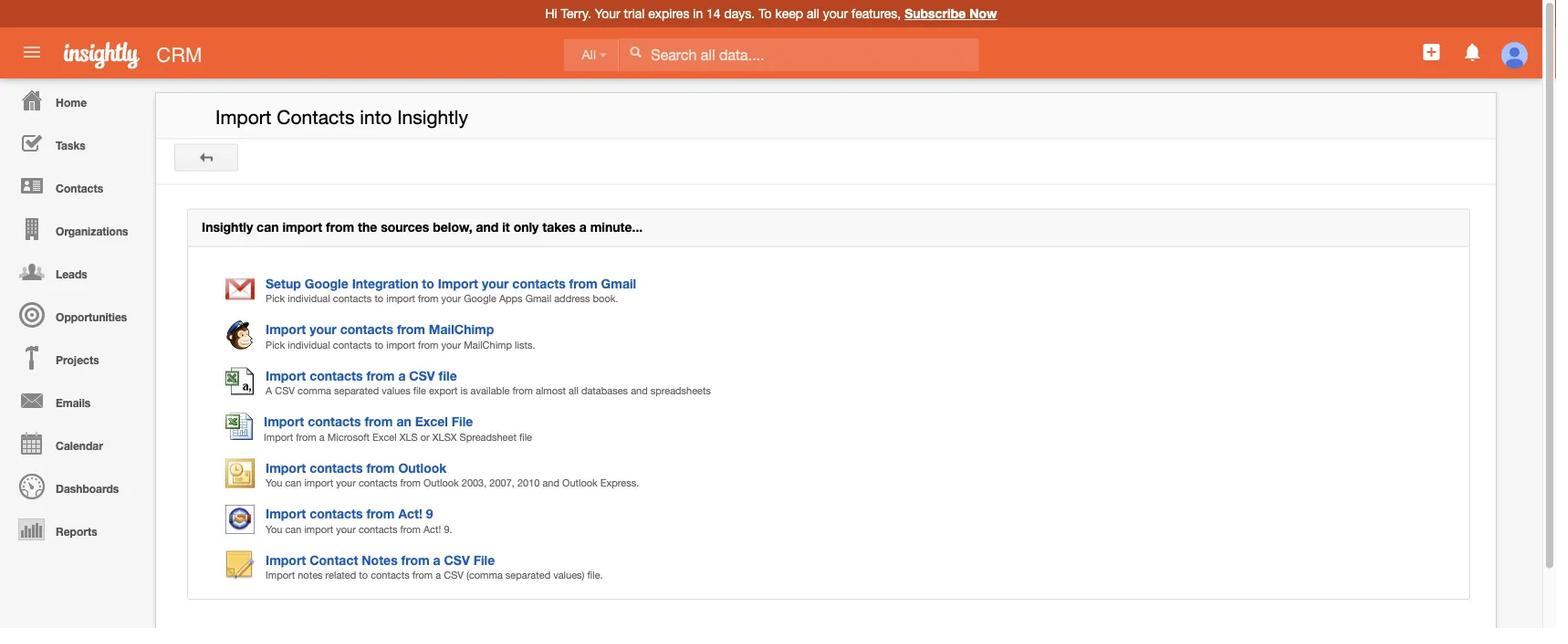 Task type: describe. For each thing, give the bounding box(es) containing it.
import contacts from act! 9 you can import your contacts from act! 9.
[[266, 506, 452, 535]]

below,
[[433, 219, 472, 234]]

notes image
[[225, 551, 266, 580]]

can inside the import contacts from outlook you can import your contacts from outlook 2003, 2007, 2010 and outlook express.
[[285, 477, 302, 489]]

all link
[[564, 39, 619, 72]]

keep
[[776, 6, 804, 21]]

insightly can import from the sources below, and it only takes a minute...
[[202, 219, 643, 234]]

leads
[[56, 267, 87, 280]]

from left microsoft
[[296, 431, 317, 443]]

calendar
[[56, 439, 103, 452]]

in
[[693, 6, 703, 21]]

import for import contacts from a csv file a csv comma separated values file export is available from almost all databases and spreadsheets
[[266, 368, 306, 383]]

from down import contacts from an excel file import from a microsoft excel xls or xlsx spreadsheet file
[[366, 460, 395, 475]]

values)
[[553, 569, 585, 581]]

import for import contact notes from a csv file import notes related to contacts from a csv (comma separated values) file.
[[266, 552, 306, 567]]

1 horizontal spatial contacts
[[277, 106, 355, 128]]

contacts inside import contacts from an excel file import from a microsoft excel xls or xlsx spreadsheet file
[[308, 414, 361, 429]]

from up import contact notes from a csv file link
[[366, 506, 395, 521]]

pick inside the setup google integration to import your contacts from gmail pick individual contacts to import from your google apps gmail address book.
[[266, 293, 285, 304]]

1 vertical spatial insightly
[[202, 219, 253, 234]]

hi terry. your trial expires in 14 days. to keep all your features, subscribe now
[[545, 6, 997, 21]]

spreadsheets
[[651, 385, 711, 397]]

text file image for import contacts from an excel file
[[225, 413, 264, 440]]

it
[[502, 219, 510, 234]]

a inside import contacts from an excel file import from a microsoft excel xls or xlsx spreadsheet file
[[319, 431, 325, 443]]

and inside the import contacts from outlook you can import your contacts from outlook 2003, 2007, 2010 and outlook express.
[[543, 477, 560, 489]]

individual inside the setup google integration to import your contacts from gmail pick individual contacts to import from your google apps gmail address book.
[[288, 293, 330, 304]]

linkedin image
[[225, 320, 266, 350]]

crm
[[156, 43, 202, 66]]

separated inside import contact notes from a csv file import notes related to contacts from a csv (comma separated values) file.
[[506, 569, 551, 581]]

import contacts from an excel file import from a microsoft excel xls or xlsx spreadsheet file
[[264, 414, 532, 443]]

setup google integration to import your contacts from gmail pick individual contacts to import from your google apps gmail address book.
[[266, 276, 636, 304]]

1 vertical spatial gmail
[[526, 293, 552, 304]]

gmail image
[[225, 274, 266, 304]]

0 horizontal spatial excel
[[372, 431, 397, 443]]

home
[[56, 96, 87, 109]]

0 vertical spatial excel
[[415, 414, 448, 429]]

into
[[360, 106, 392, 128]]

subscribe
[[905, 6, 966, 21]]

notes
[[362, 552, 398, 567]]

Search all data.... text field
[[619, 38, 979, 71]]

setup google integration to import your contacts from gmail link
[[266, 276, 636, 291]]

import contact notes from a csv file import notes related to contacts from a csv (comma separated values) file.
[[266, 552, 603, 581]]

organizations
[[56, 225, 128, 237]]

your up export
[[441, 339, 461, 351]]

import your contacts from mailchimp pick individual contacts to import from your mailchimp lists.
[[266, 322, 535, 351]]

import contacts from a csv file link
[[266, 368, 457, 383]]

2010
[[518, 477, 540, 489]]

a inside import contacts from a csv file a csv comma separated values file export is available from almost all databases and spreadsheets
[[398, 368, 406, 383]]

calendar link
[[5, 422, 146, 465]]

express.
[[601, 477, 639, 489]]

import inside the setup google integration to import your contacts from gmail pick individual contacts to import from your google apps gmail address book.
[[386, 293, 415, 304]]

import inside the setup google integration to import your contacts from gmail pick individual contacts to import from your google apps gmail address book.
[[438, 276, 478, 291]]

1 horizontal spatial file
[[439, 368, 457, 383]]

contacts down integration
[[333, 293, 372, 304]]

outlook image
[[225, 459, 266, 488]]

file inside import contacts from an excel file import from a microsoft excel xls or xlsx spreadsheet file
[[519, 431, 532, 443]]

a right takes
[[579, 219, 587, 234]]

contacts inside contacts link
[[56, 182, 103, 194]]

reports link
[[5, 508, 146, 551]]

(comma
[[467, 569, 503, 581]]

import contacts from outlook link
[[266, 460, 447, 475]]

emails
[[56, 396, 91, 409]]

takes
[[543, 219, 576, 234]]

1 horizontal spatial google
[[464, 293, 497, 304]]

2007,
[[490, 477, 515, 489]]

navigation containing home
[[0, 79, 146, 551]]

terry.
[[561, 6, 591, 21]]

projects link
[[5, 336, 146, 379]]

9.
[[444, 523, 452, 535]]

14
[[707, 6, 721, 21]]

2003,
[[462, 477, 487, 489]]

0 vertical spatial act!
[[398, 506, 423, 521]]

1 horizontal spatial all
[[807, 6, 820, 21]]

your down setup google integration to import your contacts from gmail link at the top of the page
[[441, 293, 461, 304]]

home link
[[5, 79, 146, 121]]

0 vertical spatial mailchimp
[[429, 322, 494, 337]]

sources
[[381, 219, 429, 234]]

days.
[[724, 6, 755, 21]]

from down import contact notes from a csv file link
[[412, 569, 433, 581]]

spreadsheet
[[460, 431, 517, 443]]

csv up export
[[409, 368, 435, 383]]

import for import contacts into insightly
[[215, 106, 272, 128]]

from left almost on the bottom left
[[513, 385, 533, 397]]

export
[[429, 385, 458, 397]]

your inside the import contacts from outlook you can import your contacts from outlook 2003, 2007, 2010 and outlook express.
[[336, 477, 356, 489]]

import contacts from act! 9 link
[[266, 506, 433, 521]]

individual inside import your contacts from mailchimp pick individual contacts to import from your mailchimp lists.
[[288, 339, 330, 351]]

import for import contacts from outlook you can import your contacts from outlook 2003, 2007, 2010 and outlook express.
[[266, 460, 306, 475]]

databases
[[581, 385, 628, 397]]

values
[[382, 385, 411, 397]]

trial
[[624, 6, 645, 21]]

can inside import contacts from act! 9 you can import your contacts from act! 9.
[[285, 523, 302, 535]]

import contacts from a csv file a csv comma separated values file export is available from almost all databases and spreadsheets
[[266, 368, 711, 397]]

file inside import contacts from an excel file import from a microsoft excel xls or xlsx spreadsheet file
[[452, 414, 473, 429]]

setup
[[266, 276, 301, 291]]

import up setup
[[282, 219, 322, 234]]

0 vertical spatial can
[[257, 219, 279, 234]]

9
[[426, 506, 433, 521]]

microsoft
[[327, 431, 370, 443]]

import your contacts from mailchimp link
[[266, 322, 494, 337]]

a left (comma
[[436, 569, 441, 581]]

import contact notes from a csv file link
[[266, 552, 495, 567]]

address
[[554, 293, 590, 304]]

tasks
[[56, 139, 86, 152]]

from down setup google integration to import your contacts from gmail link at the top of the page
[[418, 293, 439, 304]]



Task type: locate. For each thing, give the bounding box(es) containing it.
individual up comma
[[288, 339, 330, 351]]

1 vertical spatial file
[[473, 552, 495, 567]]

pick down setup
[[266, 293, 285, 304]]

1 vertical spatial and
[[631, 385, 648, 397]]

2 pick from the top
[[266, 339, 285, 351]]

1 horizontal spatial act!
[[424, 523, 441, 535]]

gmail right apps
[[526, 293, 552, 304]]

import for import your contacts from mailchimp pick individual contacts to import from your mailchimp lists.
[[266, 322, 306, 337]]

the
[[358, 219, 377, 234]]

import inside import your contacts from mailchimp pick individual contacts to import from your mailchimp lists.
[[266, 322, 306, 337]]

2 horizontal spatial and
[[631, 385, 648, 397]]

2 vertical spatial can
[[285, 523, 302, 535]]

all
[[582, 48, 596, 62]]

from left an
[[365, 414, 393, 429]]

2 individual from the top
[[288, 339, 330, 351]]

contacts down import contact notes from a csv file link
[[371, 569, 410, 581]]

import contacts into insightly
[[215, 106, 468, 128]]

1 you from the top
[[266, 477, 282, 489]]

and right databases
[[631, 385, 648, 397]]

to down import your contacts from mailchimp "link"
[[375, 339, 384, 351]]

and inside import contacts from a csv file a csv comma separated values file export is available from almost all databases and spreadsheets
[[631, 385, 648, 397]]

csv up (comma
[[444, 552, 470, 567]]

hi
[[545, 6, 558, 21]]

contacts up contact
[[310, 506, 363, 521]]

contacts inside import contacts from a csv file a csv comma separated values file export is available from almost all databases and spreadsheets
[[310, 368, 363, 383]]

import for import contacts from an excel file import from a microsoft excel xls or xlsx spreadsheet file
[[264, 414, 304, 429]]

from left "9."
[[400, 523, 421, 535]]

available
[[471, 385, 510, 397]]

you up act 'image'
[[266, 477, 282, 489]]

pick inside import your contacts from mailchimp pick individual contacts to import from your mailchimp lists.
[[266, 339, 285, 351]]

a left microsoft
[[319, 431, 325, 443]]

dashboards
[[56, 482, 119, 495]]

1 vertical spatial separated
[[506, 569, 551, 581]]

pick
[[266, 293, 285, 304], [266, 339, 285, 351]]

2 vertical spatial file
[[519, 431, 532, 443]]

insightly right into
[[397, 106, 468, 128]]

1 horizontal spatial insightly
[[397, 106, 468, 128]]

pick up a at bottom left
[[266, 339, 285, 351]]

contacts down import your contacts from mailchimp "link"
[[333, 339, 372, 351]]

contact
[[310, 552, 358, 567]]

you inside import contacts from act! 9 you can import your contacts from act! 9.
[[266, 523, 282, 535]]

separated down import contacts from a csv file link
[[334, 385, 379, 397]]

1 pick from the top
[[266, 293, 285, 304]]

file up xlsx
[[452, 414, 473, 429]]

import inside import contacts from a csv file a csv comma separated values file export is available from almost all databases and spreadsheets
[[266, 368, 306, 383]]

2 horizontal spatial file
[[519, 431, 532, 443]]

reports
[[56, 525, 97, 538]]

your
[[595, 6, 621, 21]]

excel
[[415, 414, 448, 429], [372, 431, 397, 443]]

0 horizontal spatial google
[[305, 276, 349, 291]]

import down import your contacts from mailchimp "link"
[[386, 339, 415, 351]]

from up export
[[418, 339, 439, 351]]

1 vertical spatial all
[[569, 385, 579, 397]]

file inside import contact notes from a csv file import notes related to contacts from a csv (comma separated values) file.
[[473, 552, 495, 567]]

to inside import your contacts from mailchimp pick individual contacts to import from your mailchimp lists.
[[375, 339, 384, 351]]

navigation
[[0, 79, 146, 551]]

import down import contacts from outlook link
[[304, 477, 333, 489]]

your inside import contacts from act! 9 you can import your contacts from act! 9.
[[336, 523, 356, 535]]

0 horizontal spatial all
[[569, 385, 579, 397]]

1 vertical spatial you
[[266, 523, 282, 535]]

from left the
[[326, 219, 354, 234]]

google left apps
[[464, 293, 497, 304]]

0 vertical spatial insightly
[[397, 106, 468, 128]]

is
[[461, 385, 468, 397]]

import contacts from outlook you can import your contacts from outlook 2003, 2007, 2010 and outlook express.
[[266, 460, 639, 489]]

0 vertical spatial file
[[439, 368, 457, 383]]

gmail up the book.
[[601, 276, 636, 291]]

dashboards link
[[5, 465, 146, 508]]

contacts up apps
[[513, 276, 566, 291]]

a up "values"
[[398, 368, 406, 383]]

0 vertical spatial contacts
[[277, 106, 355, 128]]

1 horizontal spatial separated
[[506, 569, 551, 581]]

import
[[282, 219, 322, 234], [386, 293, 415, 304], [386, 339, 415, 351], [304, 477, 333, 489], [304, 523, 333, 535]]

you up notes image at bottom left
[[266, 523, 282, 535]]

0 horizontal spatial file
[[413, 385, 426, 397]]

xls
[[400, 431, 418, 443]]

0 vertical spatial pick
[[266, 293, 285, 304]]

and right 2010
[[543, 477, 560, 489]]

to down notes
[[359, 569, 368, 581]]

0 vertical spatial separated
[[334, 385, 379, 397]]

import inside import your contacts from mailchimp pick individual contacts to import from your mailchimp lists.
[[386, 339, 415, 351]]

0 horizontal spatial separated
[[334, 385, 379, 397]]

you inside the import contacts from outlook you can import your contacts from outlook 2003, 2007, 2010 and outlook express.
[[266, 477, 282, 489]]

0 vertical spatial you
[[266, 477, 282, 489]]

0 vertical spatial individual
[[288, 293, 330, 304]]

opportunities
[[56, 310, 127, 323]]

1 vertical spatial excel
[[372, 431, 397, 443]]

excel up or
[[415, 414, 448, 429]]

projects
[[56, 353, 99, 366]]

your up apps
[[482, 276, 509, 291]]

csv left (comma
[[444, 569, 464, 581]]

contacts down microsoft
[[310, 460, 363, 475]]

import down import contacts from act! 9 link
[[304, 523, 333, 535]]

separated left values)
[[506, 569, 551, 581]]

outlook down or
[[398, 460, 447, 475]]

act image
[[225, 505, 266, 534]]

file.
[[587, 569, 603, 581]]

book.
[[593, 293, 619, 304]]

individual down setup
[[288, 293, 330, 304]]

excel down import contacts from an excel file link
[[372, 431, 397, 443]]

file up export
[[439, 368, 457, 383]]

features,
[[852, 6, 901, 21]]

xlsx
[[433, 431, 457, 443]]

to
[[759, 6, 772, 21]]

2 text file image from the top
[[225, 413, 264, 440]]

back image
[[200, 151, 213, 164]]

1 vertical spatial file
[[413, 385, 426, 397]]

from up "values"
[[366, 368, 395, 383]]

1 vertical spatial google
[[464, 293, 497, 304]]

from right notes
[[401, 552, 430, 567]]

outlook
[[398, 460, 447, 475], [424, 477, 459, 489], [562, 477, 598, 489]]

to inside import contact notes from a csv file import notes related to contacts from a csv (comma separated values) file.
[[359, 569, 368, 581]]

mailchimp left lists.
[[464, 339, 512, 351]]

apps
[[499, 293, 523, 304]]

contacts inside import contact notes from a csv file import notes related to contacts from a csv (comma separated values) file.
[[371, 569, 410, 581]]

0 vertical spatial google
[[305, 276, 349, 291]]

all inside import contacts from a csv file a csv comma separated values file export is available from almost all databases and spreadsheets
[[569, 385, 579, 397]]

your down import contacts from act! 9 link
[[336, 523, 356, 535]]

can
[[257, 219, 279, 234], [285, 477, 302, 489], [285, 523, 302, 535]]

0 horizontal spatial insightly
[[202, 219, 253, 234]]

notes
[[298, 569, 323, 581]]

0 vertical spatial gmail
[[601, 276, 636, 291]]

import inside import contacts from act! 9 you can import your contacts from act! 9.
[[266, 506, 306, 521]]

0 horizontal spatial contacts
[[56, 182, 103, 194]]

contacts up organizations link
[[56, 182, 103, 194]]

import down integration
[[386, 293, 415, 304]]

act! left 9
[[398, 506, 423, 521]]

insightly up gmail image
[[202, 219, 253, 234]]

minute...
[[590, 219, 643, 234]]

1 vertical spatial mailchimp
[[464, 339, 512, 351]]

and
[[476, 219, 499, 234], [631, 385, 648, 397], [543, 477, 560, 489]]

0 horizontal spatial and
[[476, 219, 499, 234]]

csv right a at bottom left
[[275, 385, 295, 397]]

you
[[266, 477, 282, 489], [266, 523, 282, 535]]

contacts up notes
[[359, 523, 398, 535]]

1 vertical spatial can
[[285, 477, 302, 489]]

from up address
[[569, 276, 598, 291]]

1 vertical spatial contacts
[[56, 182, 103, 194]]

1 vertical spatial text file image
[[225, 413, 264, 440]]

your down import contacts from outlook link
[[336, 477, 356, 489]]

subscribe now link
[[905, 6, 997, 21]]

lists.
[[515, 339, 535, 351]]

can right act 'image'
[[285, 523, 302, 535]]

1 horizontal spatial gmail
[[601, 276, 636, 291]]

contacts left into
[[277, 106, 355, 128]]

google
[[305, 276, 349, 291], [464, 293, 497, 304]]

organizations link
[[5, 207, 146, 250]]

1 individual from the top
[[288, 293, 330, 304]]

now
[[970, 6, 997, 21]]

from
[[326, 219, 354, 234], [569, 276, 598, 291], [418, 293, 439, 304], [397, 322, 425, 337], [418, 339, 439, 351], [366, 368, 395, 383], [513, 385, 533, 397], [365, 414, 393, 429], [296, 431, 317, 443], [366, 460, 395, 475], [400, 477, 421, 489], [366, 506, 395, 521], [400, 523, 421, 535], [401, 552, 430, 567], [412, 569, 433, 581]]

a
[[266, 385, 272, 397]]

your up import contacts from a csv file link
[[310, 322, 337, 337]]

can up setup
[[257, 219, 279, 234]]

all right keep
[[807, 6, 820, 21]]

can right outlook icon
[[285, 477, 302, 489]]

an
[[397, 414, 412, 429]]

google right setup
[[305, 276, 349, 291]]

only
[[514, 219, 539, 234]]

import inside the import contacts from outlook you can import your contacts from outlook 2003, 2007, 2010 and outlook express.
[[266, 460, 306, 475]]

to right integration
[[422, 276, 434, 291]]

outlook up 9
[[424, 477, 459, 489]]

comma
[[298, 385, 331, 397]]

0 vertical spatial file
[[452, 414, 473, 429]]

text file image
[[225, 367, 266, 396], [225, 413, 264, 440]]

from down integration
[[397, 322, 425, 337]]

opportunities link
[[5, 293, 146, 336]]

contacts up import contacts from a csv file link
[[340, 322, 393, 337]]

text file image down linkedin image
[[225, 367, 266, 396]]

tasks link
[[5, 121, 146, 164]]

and left it
[[476, 219, 499, 234]]

contacts up microsoft
[[308, 414, 361, 429]]

individual
[[288, 293, 330, 304], [288, 339, 330, 351]]

emails link
[[5, 379, 146, 422]]

1 horizontal spatial and
[[543, 477, 560, 489]]

2 you from the top
[[266, 523, 282, 535]]

file
[[439, 368, 457, 383], [413, 385, 426, 397], [519, 431, 532, 443]]

to
[[422, 276, 434, 291], [375, 293, 384, 304], [375, 339, 384, 351], [359, 569, 368, 581]]

import for import contacts from act! 9 you can import your contacts from act! 9.
[[266, 506, 306, 521]]

1 text file image from the top
[[225, 367, 266, 396]]

almost
[[536, 385, 566, 397]]

insightly
[[397, 106, 468, 128], [202, 219, 253, 234]]

a down 9
[[433, 552, 441, 567]]

import contacts from an excel file link
[[264, 414, 473, 429]]

import inside the import contacts from outlook you can import your contacts from outlook 2003, 2007, 2010 and outlook express.
[[304, 477, 333, 489]]

outlook left "express."
[[562, 477, 598, 489]]

0 horizontal spatial gmail
[[526, 293, 552, 304]]

from down xls
[[400, 477, 421, 489]]

file up (comma
[[473, 552, 495, 567]]

text file image for import contacts from a csv file
[[225, 367, 266, 396]]

to down integration
[[375, 293, 384, 304]]

contacts link
[[5, 164, 146, 207]]

notifications image
[[1462, 41, 1484, 63]]

contacts down import contacts from outlook link
[[359, 477, 398, 489]]

separated
[[334, 385, 379, 397], [506, 569, 551, 581]]

your
[[823, 6, 848, 21], [482, 276, 509, 291], [441, 293, 461, 304], [310, 322, 337, 337], [441, 339, 461, 351], [336, 477, 356, 489], [336, 523, 356, 535]]

file right spreadsheet at left bottom
[[519, 431, 532, 443]]

leads link
[[5, 250, 146, 293]]

integration
[[352, 276, 419, 291]]

expires
[[648, 6, 690, 21]]

2 vertical spatial and
[[543, 477, 560, 489]]

0 horizontal spatial act!
[[398, 506, 423, 521]]

contacts
[[277, 106, 355, 128], [56, 182, 103, 194]]

separated inside import contacts from a csv file a csv comma separated values file export is available from almost all databases and spreadsheets
[[334, 385, 379, 397]]

text file image up outlook icon
[[225, 413, 264, 440]]

0 vertical spatial text file image
[[225, 367, 266, 396]]

or
[[421, 431, 430, 443]]

related
[[326, 569, 356, 581]]

act! down 9
[[424, 523, 441, 535]]

file
[[452, 414, 473, 429], [473, 552, 495, 567]]

white image
[[629, 46, 642, 58]]

import
[[215, 106, 272, 128], [438, 276, 478, 291], [266, 322, 306, 337], [266, 368, 306, 383], [264, 414, 304, 429], [264, 431, 293, 443], [266, 460, 306, 475], [266, 506, 306, 521], [266, 552, 306, 567], [266, 569, 295, 581]]

import inside import contacts from act! 9 you can import your contacts from act! 9.
[[304, 523, 333, 535]]

0 vertical spatial and
[[476, 219, 499, 234]]

file right "values"
[[413, 385, 426, 397]]

1 vertical spatial pick
[[266, 339, 285, 351]]

1 vertical spatial act!
[[424, 523, 441, 535]]

your left features,
[[823, 6, 848, 21]]

mailchimp down the setup google integration to import your contacts from gmail pick individual contacts to import from your google apps gmail address book.
[[429, 322, 494, 337]]

all right almost on the bottom left
[[569, 385, 579, 397]]

1 horizontal spatial excel
[[415, 414, 448, 429]]

1 vertical spatial individual
[[288, 339, 330, 351]]

contacts up comma
[[310, 368, 363, 383]]

contacts
[[513, 276, 566, 291], [333, 293, 372, 304], [340, 322, 393, 337], [333, 339, 372, 351], [310, 368, 363, 383], [308, 414, 361, 429], [310, 460, 363, 475], [359, 477, 398, 489], [310, 506, 363, 521], [359, 523, 398, 535], [371, 569, 410, 581]]

0 vertical spatial all
[[807, 6, 820, 21]]



Task type: vqa. For each thing, say whether or not it's contained in the screenshot.
cell related to Allen
no



